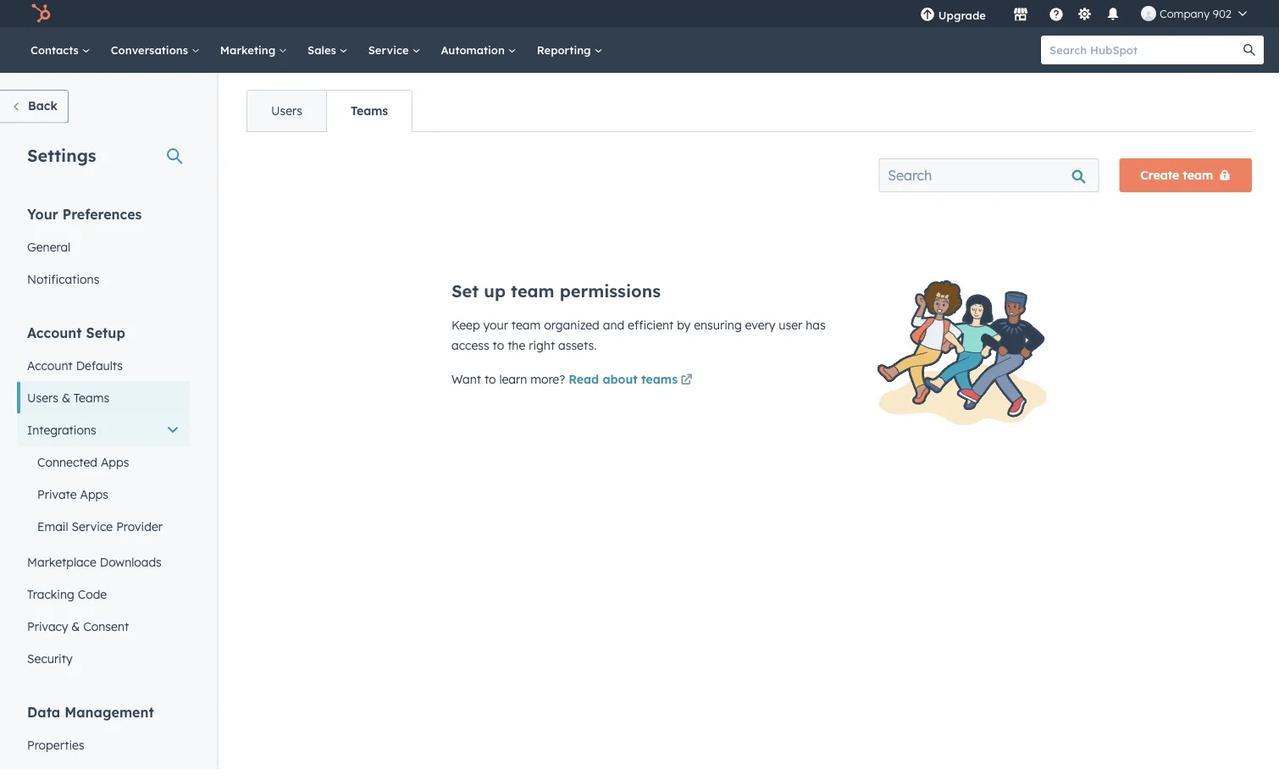 Task type: describe. For each thing, give the bounding box(es) containing it.
set
[[452, 280, 479, 302]]

account for account defaults
[[27, 358, 73, 373]]

team inside create team button
[[1183, 168, 1213, 183]]

users for users & teams
[[27, 390, 58, 405]]

downloads
[[100, 554, 162, 569]]

mateo roberts image
[[1141, 6, 1156, 21]]

and
[[603, 318, 624, 333]]

privacy & consent link
[[17, 610, 190, 643]]

link opens in a new window image
[[681, 375, 693, 387]]

marketplace downloads link
[[17, 546, 190, 578]]

security
[[27, 651, 73, 666]]

permissions
[[560, 280, 661, 302]]

your
[[483, 318, 508, 333]]

apps for private apps
[[80, 487, 108, 502]]

marketplace downloads
[[27, 554, 162, 569]]

conversations link
[[101, 27, 210, 73]]

your
[[27, 205, 58, 222]]

email service provider
[[37, 519, 163, 534]]

data
[[27, 704, 60, 721]]

Search HubSpot search field
[[1041, 36, 1249, 64]]

settings
[[27, 144, 96, 166]]

up
[[484, 280, 506, 302]]

create
[[1141, 168, 1179, 183]]

teams
[[641, 372, 678, 387]]

marketing link
[[210, 27, 297, 73]]

marketplace
[[27, 554, 96, 569]]

contacts link
[[20, 27, 101, 73]]

upgrade
[[938, 8, 986, 22]]

user
[[779, 318, 803, 333]]

every
[[745, 318, 776, 333]]

reporting link
[[527, 27, 613, 73]]

upgrade image
[[920, 8, 935, 23]]

want to learn more?
[[452, 372, 569, 387]]

users & teams link
[[17, 382, 190, 414]]

learn
[[499, 372, 527, 387]]

back link
[[0, 90, 69, 123]]

account for account setup
[[27, 324, 82, 341]]

private apps link
[[17, 478, 190, 510]]

connected apps
[[37, 455, 129, 469]]

account setup element
[[17, 323, 190, 675]]

account setup
[[27, 324, 125, 341]]

read about teams
[[569, 372, 678, 387]]

902
[[1213, 6, 1232, 20]]

hubspot link
[[20, 3, 64, 24]]

has
[[806, 318, 826, 333]]

account defaults link
[[17, 349, 190, 382]]

sales link
[[297, 27, 358, 73]]

contacts
[[30, 43, 82, 57]]

company
[[1160, 6, 1210, 20]]

teams inside navigation
[[351, 103, 388, 118]]

users link
[[247, 91, 326, 131]]

privacy & consent
[[27, 619, 129, 634]]

create team button
[[1119, 158, 1252, 192]]

efficient
[[628, 318, 674, 333]]

about
[[603, 372, 638, 387]]

service inside email service provider link
[[72, 519, 113, 534]]

general
[[27, 239, 71, 254]]

service link
[[358, 27, 431, 73]]

consent
[[83, 619, 129, 634]]

reporting
[[537, 43, 594, 57]]

help button
[[1042, 0, 1071, 27]]

read
[[569, 372, 599, 387]]

by
[[677, 318, 691, 333]]

notifications button
[[1099, 0, 1127, 27]]

search button
[[1235, 36, 1264, 64]]

read about teams link
[[569, 371, 696, 391]]

account defaults
[[27, 358, 123, 373]]

marketplaces button
[[1003, 0, 1039, 27]]

keep your team organized and efficient by ensuring every user has access to the right assets.
[[452, 318, 826, 353]]

want
[[452, 372, 481, 387]]

conversations
[[111, 43, 191, 57]]

1 vertical spatial to
[[484, 372, 496, 387]]

search image
[[1244, 44, 1255, 56]]

tracking code link
[[17, 578, 190, 610]]



Task type: locate. For each thing, give the bounding box(es) containing it.
general link
[[17, 231, 190, 263]]

settings link
[[1074, 5, 1095, 22]]

your preferences
[[27, 205, 142, 222]]

company 902
[[1160, 6, 1232, 20]]

company 902 button
[[1131, 0, 1257, 27]]

0 vertical spatial service
[[368, 43, 412, 57]]

1 horizontal spatial users
[[271, 103, 302, 118]]

0 vertical spatial to
[[493, 338, 504, 353]]

service inside service link
[[368, 43, 412, 57]]

1 vertical spatial users
[[27, 390, 58, 405]]

email service provider link
[[17, 510, 190, 543]]

0 horizontal spatial teams
[[74, 390, 109, 405]]

private apps
[[37, 487, 108, 502]]

1 horizontal spatial &
[[71, 619, 80, 634]]

access
[[452, 338, 489, 353]]

0 vertical spatial users
[[271, 103, 302, 118]]

automation
[[441, 43, 508, 57]]

1 horizontal spatial service
[[368, 43, 412, 57]]

service right sales link
[[368, 43, 412, 57]]

users down marketing link
[[271, 103, 302, 118]]

1 vertical spatial account
[[27, 358, 73, 373]]

menu containing company 902
[[908, 0, 1259, 27]]

1 vertical spatial teams
[[74, 390, 109, 405]]

& for users
[[62, 390, 70, 405]]

setup
[[86, 324, 125, 341]]

notifications image
[[1105, 8, 1121, 23]]

to inside keep your team organized and efficient by ensuring every user has access to the right assets.
[[493, 338, 504, 353]]

tracking code
[[27, 587, 107, 601]]

teams
[[351, 103, 388, 118], [74, 390, 109, 405]]

hubspot image
[[30, 3, 51, 24]]

to left learn
[[484, 372, 496, 387]]

users
[[271, 103, 302, 118], [27, 390, 58, 405]]

team inside keep your team organized and efficient by ensuring every user has access to the right assets.
[[512, 318, 541, 333]]

right
[[529, 338, 555, 353]]

marketplaces image
[[1013, 8, 1028, 23]]

& right privacy
[[71, 619, 80, 634]]

connected
[[37, 455, 97, 469]]

properties
[[27, 737, 84, 752]]

& inside 'link'
[[71, 619, 80, 634]]

security link
[[17, 643, 190, 675]]

properties link
[[17, 729, 190, 761]]

0 vertical spatial apps
[[101, 455, 129, 469]]

notifications link
[[17, 263, 190, 295]]

apps for connected apps
[[101, 455, 129, 469]]

apps
[[101, 455, 129, 469], [80, 487, 108, 502]]

link opens in a new window image
[[681, 371, 693, 391]]

& for privacy
[[71, 619, 80, 634]]

Search search field
[[879, 158, 1099, 192]]

1 vertical spatial apps
[[80, 487, 108, 502]]

team for organized
[[512, 318, 541, 333]]

1 account from the top
[[27, 324, 82, 341]]

team right create
[[1183, 168, 1213, 183]]

users & teams
[[27, 390, 109, 405]]

create team
[[1141, 168, 1213, 183]]

team
[[1183, 168, 1213, 183], [511, 280, 555, 302], [512, 318, 541, 333]]

& up integrations
[[62, 390, 70, 405]]

navigation containing users
[[247, 90, 413, 132]]

ensuring
[[694, 318, 742, 333]]

navigation
[[247, 90, 413, 132]]

management
[[65, 704, 154, 721]]

1 horizontal spatial teams
[[351, 103, 388, 118]]

your preferences element
[[17, 205, 190, 295]]

service
[[368, 43, 412, 57], [72, 519, 113, 534]]

private
[[37, 487, 77, 502]]

settings image
[[1077, 7, 1092, 22]]

2 account from the top
[[27, 358, 73, 373]]

teams down service link
[[351, 103, 388, 118]]

1 vertical spatial service
[[72, 519, 113, 534]]

2 vertical spatial team
[[512, 318, 541, 333]]

marketing
[[220, 43, 279, 57]]

users inside account setup element
[[27, 390, 58, 405]]

users for users
[[271, 103, 302, 118]]

team for permissions
[[511, 280, 555, 302]]

set up team permissions
[[452, 280, 661, 302]]

apps up email service provider
[[80, 487, 108, 502]]

code
[[78, 587, 107, 601]]

to left the
[[493, 338, 504, 353]]

defaults
[[76, 358, 123, 373]]

automation link
[[431, 27, 527, 73]]

0 horizontal spatial users
[[27, 390, 58, 405]]

keep
[[452, 318, 480, 333]]

0 vertical spatial account
[[27, 324, 82, 341]]

assets.
[[558, 338, 597, 353]]

integrations
[[27, 422, 96, 437]]

privacy
[[27, 619, 68, 634]]

teams link
[[326, 91, 412, 131]]

account up account defaults on the left of page
[[27, 324, 82, 341]]

tracking
[[27, 587, 74, 601]]

1 vertical spatial &
[[71, 619, 80, 634]]

0 vertical spatial teams
[[351, 103, 388, 118]]

email
[[37, 519, 68, 534]]

connected apps link
[[17, 446, 190, 478]]

back
[[28, 98, 58, 113]]

team right up
[[511, 280, 555, 302]]

integrations button
[[17, 414, 190, 446]]

the
[[508, 338, 525, 353]]

users up integrations
[[27, 390, 58, 405]]

preferences
[[62, 205, 142, 222]]

1 vertical spatial team
[[511, 280, 555, 302]]

0 horizontal spatial service
[[72, 519, 113, 534]]

menu
[[908, 0, 1259, 27]]

more?
[[530, 372, 565, 387]]

sales
[[308, 43, 339, 57]]

help image
[[1049, 8, 1064, 23]]

to
[[493, 338, 504, 353], [484, 372, 496, 387]]

notifications
[[27, 272, 99, 286]]

apps down integrations button
[[101, 455, 129, 469]]

0 horizontal spatial &
[[62, 390, 70, 405]]

team up the
[[512, 318, 541, 333]]

account up users & teams
[[27, 358, 73, 373]]

organized
[[544, 318, 600, 333]]

0 vertical spatial team
[[1183, 168, 1213, 183]]

service down private apps link
[[72, 519, 113, 534]]

data management element
[[17, 703, 190, 769]]

teams inside account setup element
[[74, 390, 109, 405]]

teams down the defaults in the left of the page
[[74, 390, 109, 405]]

data management
[[27, 704, 154, 721]]

0 vertical spatial &
[[62, 390, 70, 405]]



Task type: vqa. For each thing, say whether or not it's contained in the screenshot.
Users & Teams
yes



